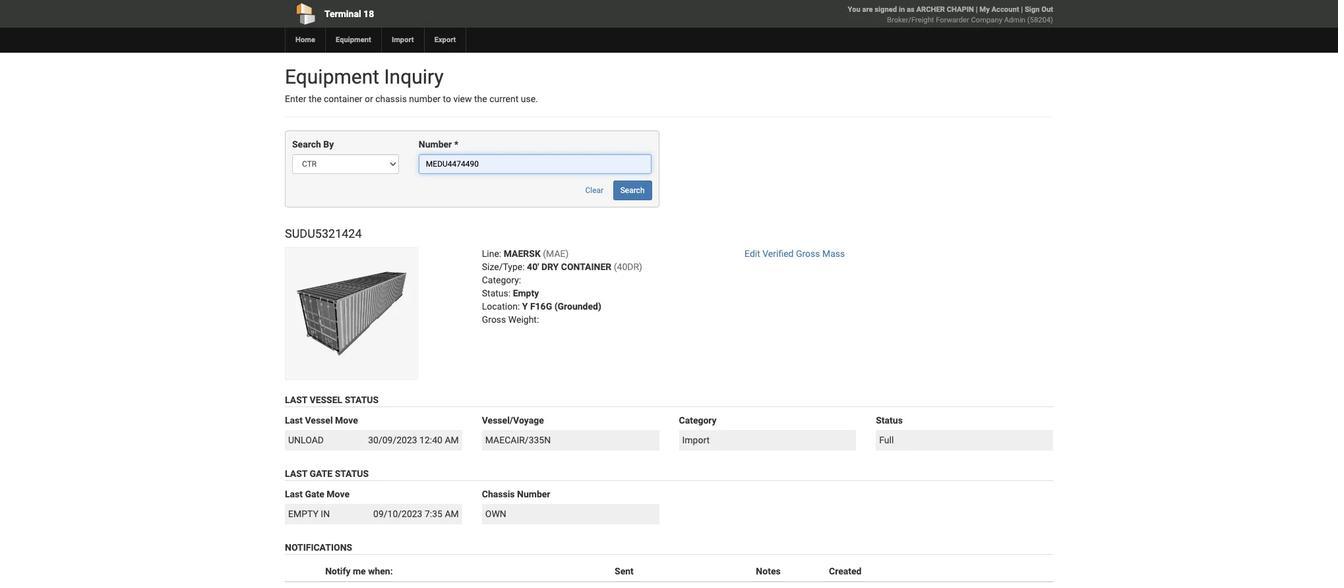 Task type: vqa. For each thing, say whether or not it's contained in the screenshot.
the leftmost UPDATE
no



Task type: describe. For each thing, give the bounding box(es) containing it.
out
[[1042, 5, 1054, 14]]

account
[[992, 5, 1020, 14]]

search for search
[[621, 186, 645, 196]]

you
[[848, 5, 861, 14]]

1 vertical spatial status
[[876, 416, 903, 426]]

equipment inquiry enter the container or chassis number to view the current use.
[[285, 65, 538, 104]]

export link
[[424, 28, 466, 53]]

last gate move
[[285, 490, 350, 500]]

chassis
[[376, 94, 407, 104]]

18
[[364, 9, 374, 19]]

chassis number
[[482, 490, 551, 500]]

as
[[907, 5, 915, 14]]

40'
[[527, 262, 539, 273]]

search by
[[292, 139, 334, 150]]

archer
[[917, 5, 945, 14]]

equipment link
[[325, 28, 381, 53]]

clear
[[586, 186, 604, 196]]

last for last gate status
[[285, 469, 307, 480]]

1 horizontal spatial import
[[683, 436, 710, 446]]

notify
[[325, 567, 351, 577]]

inquiry
[[384, 65, 444, 88]]

30/09/2023
[[368, 436, 417, 446]]

status for last vessel status
[[345, 395, 379, 406]]

forwarder
[[936, 16, 970, 24]]

2 the from the left
[[474, 94, 487, 104]]

category
[[679, 416, 717, 426]]

sign out link
[[1025, 5, 1054, 14]]

home link
[[285, 28, 325, 53]]

last gate status
[[285, 469, 369, 480]]

number *
[[419, 139, 459, 150]]

last for last vessel status
[[285, 395, 307, 406]]

or
[[365, 94, 373, 104]]

30/09/2023 12:40 am
[[368, 436, 459, 446]]

0 vertical spatial number
[[419, 139, 452, 150]]

last vessel move
[[285, 416, 358, 426]]

edit
[[745, 249, 761, 259]]

current
[[490, 94, 519, 104]]

f16g
[[530, 302, 552, 312]]

use.
[[521, 94, 538, 104]]

last for last vessel move
[[285, 416, 303, 426]]

am for 09/10/2023 7:35 am
[[445, 509, 459, 520]]

to
[[443, 94, 451, 104]]

line:
[[482, 249, 502, 259]]

notes
[[756, 567, 781, 577]]

gate for move
[[305, 490, 325, 500]]

search button
[[613, 181, 652, 201]]

search for search by
[[292, 139, 321, 150]]

09/10/2023 7:35 am
[[373, 509, 459, 520]]

own
[[485, 509, 507, 520]]

location:
[[482, 302, 520, 312]]

edit verified gross mass link
[[745, 249, 845, 259]]

empty in
[[288, 509, 330, 520]]

by
[[323, 139, 334, 150]]

chapin
[[947, 5, 974, 14]]

category:
[[482, 275, 521, 286]]

equipment for equipment
[[336, 36, 371, 44]]

09/10/2023
[[373, 509, 423, 520]]

maecair/335n
[[485, 436, 551, 446]]

unload
[[288, 436, 324, 446]]

*
[[454, 139, 459, 150]]

vessel for move
[[305, 416, 333, 426]]



Task type: locate. For each thing, give the bounding box(es) containing it.
equipment inside equipment link
[[336, 36, 371, 44]]

2 vertical spatial status
[[335, 469, 369, 480]]

1 the from the left
[[309, 94, 322, 104]]

import link
[[381, 28, 424, 53]]

0 horizontal spatial search
[[292, 139, 321, 150]]

company
[[972, 16, 1003, 24]]

sudu5321424
[[285, 227, 362, 241]]

last for last gate move
[[285, 490, 303, 500]]

created
[[829, 567, 862, 577]]

(mae)
[[543, 249, 569, 259]]

full
[[880, 436, 894, 446]]

1 horizontal spatial search
[[621, 186, 645, 196]]

status up 'last vessel move'
[[345, 395, 379, 406]]

1 vertical spatial equipment
[[285, 65, 379, 88]]

1 vertical spatial gate
[[305, 490, 325, 500]]

| left my
[[976, 5, 978, 14]]

search inside the search button
[[621, 186, 645, 196]]

am
[[445, 436, 459, 446], [445, 509, 459, 520]]

gate up last gate move at bottom
[[310, 469, 333, 480]]

am right 12:40
[[445, 436, 459, 446]]

vessel up 'last vessel move'
[[310, 395, 343, 406]]

maersk
[[504, 249, 541, 259]]

(grounded)
[[555, 302, 602, 312]]

verified
[[763, 249, 794, 259]]

equipment for equipment inquiry enter the container or chassis number to view the current use.
[[285, 65, 379, 88]]

size/type:
[[482, 262, 525, 273]]

(58204)
[[1028, 16, 1054, 24]]

1 vertical spatial vessel
[[305, 416, 333, 426]]

gate up empty in
[[305, 490, 325, 500]]

0 vertical spatial search
[[292, 139, 321, 150]]

move down last gate status
[[327, 490, 350, 500]]

the
[[309, 94, 322, 104], [474, 94, 487, 104]]

0 horizontal spatial number
[[419, 139, 452, 150]]

the right enter at the left top of page
[[309, 94, 322, 104]]

0 horizontal spatial import
[[392, 36, 414, 44]]

admin
[[1005, 16, 1026, 24]]

in
[[321, 509, 330, 520]]

1 | from the left
[[976, 5, 978, 14]]

notifications
[[285, 543, 352, 553]]

1 last from the top
[[285, 395, 307, 406]]

import up inquiry
[[392, 36, 414, 44]]

import down category
[[683, 436, 710, 446]]

gate
[[310, 469, 333, 480], [305, 490, 325, 500]]

import inside import link
[[392, 36, 414, 44]]

status up full
[[876, 416, 903, 426]]

move for last vessel move
[[335, 416, 358, 426]]

| left sign
[[1022, 5, 1023, 14]]

2 am from the top
[[445, 509, 459, 520]]

last up 'last vessel move'
[[285, 395, 307, 406]]

chassis
[[482, 490, 515, 500]]

search right clear button
[[621, 186, 645, 196]]

number left *
[[419, 139, 452, 150]]

0 horizontal spatial the
[[309, 94, 322, 104]]

vessel for status
[[310, 395, 343, 406]]

line: maersk (mae) size/type: 40' dry container (40dr) category: status: empty location: y f16g                                                                                                                                                                                                                                                                                                                             (grounded) gross weight:
[[482, 249, 643, 325]]

0 horizontal spatial gross
[[482, 315, 506, 325]]

last up empty
[[285, 490, 303, 500]]

when:
[[368, 567, 393, 577]]

0 vertical spatial gross
[[796, 249, 820, 259]]

last up unload
[[285, 416, 303, 426]]

vessel/voyage
[[482, 416, 544, 426]]

empty
[[288, 509, 319, 520]]

are
[[863, 5, 873, 14]]

search left by
[[292, 139, 321, 150]]

1 vertical spatial move
[[327, 490, 350, 500]]

number right chassis
[[517, 490, 551, 500]]

terminal
[[325, 9, 361, 19]]

home
[[296, 36, 315, 44]]

gate for status
[[310, 469, 333, 480]]

status
[[345, 395, 379, 406], [876, 416, 903, 426], [335, 469, 369, 480]]

1 am from the top
[[445, 436, 459, 446]]

in
[[899, 5, 905, 14]]

40dr image
[[285, 248, 418, 381]]

edit verified gross mass
[[745, 249, 845, 259]]

import
[[392, 36, 414, 44], [683, 436, 710, 446]]

number
[[419, 139, 452, 150], [517, 490, 551, 500]]

0 vertical spatial gate
[[310, 469, 333, 480]]

enter
[[285, 94, 306, 104]]

0 vertical spatial status
[[345, 395, 379, 406]]

1 vertical spatial am
[[445, 509, 459, 520]]

status:
[[482, 288, 511, 299]]

move
[[335, 416, 358, 426], [327, 490, 350, 500]]

my
[[980, 5, 990, 14]]

number
[[409, 94, 441, 104]]

sent
[[615, 567, 634, 577]]

notify me when:
[[325, 567, 393, 577]]

gross down "location:"
[[482, 315, 506, 325]]

4 last from the top
[[285, 490, 303, 500]]

terminal 18
[[325, 9, 374, 19]]

am right the 7:35
[[445, 509, 459, 520]]

gross
[[796, 249, 820, 259], [482, 315, 506, 325]]

2 | from the left
[[1022, 5, 1023, 14]]

gross left 'mass'
[[796, 249, 820, 259]]

broker/freight
[[887, 16, 935, 24]]

dry
[[542, 262, 559, 273]]

(40dr)
[[614, 262, 643, 273]]

0 vertical spatial am
[[445, 436, 459, 446]]

0 vertical spatial move
[[335, 416, 358, 426]]

export
[[435, 36, 456, 44]]

sign
[[1025, 5, 1040, 14]]

signed
[[875, 5, 897, 14]]

0 vertical spatial vessel
[[310, 395, 343, 406]]

1 vertical spatial import
[[683, 436, 710, 446]]

2 last from the top
[[285, 416, 303, 426]]

the right the view
[[474, 94, 487, 104]]

0 vertical spatial equipment
[[336, 36, 371, 44]]

move for last gate move
[[327, 490, 350, 500]]

status up last gate move at bottom
[[335, 469, 369, 480]]

view
[[454, 94, 472, 104]]

empty
[[513, 288, 539, 299]]

1 vertical spatial number
[[517, 490, 551, 500]]

vessel up unload
[[305, 416, 333, 426]]

container
[[561, 262, 612, 273]]

container
[[324, 94, 363, 104]]

0 horizontal spatial |
[[976, 5, 978, 14]]

last up last gate move at bottom
[[285, 469, 307, 480]]

last
[[285, 395, 307, 406], [285, 416, 303, 426], [285, 469, 307, 480], [285, 490, 303, 500]]

1 vertical spatial gross
[[482, 315, 506, 325]]

1 horizontal spatial gross
[[796, 249, 820, 259]]

1 horizontal spatial the
[[474, 94, 487, 104]]

mass
[[823, 249, 845, 259]]

|
[[976, 5, 978, 14], [1022, 5, 1023, 14]]

1 horizontal spatial number
[[517, 490, 551, 500]]

me
[[353, 567, 366, 577]]

y
[[522, 302, 528, 312]]

weight:
[[509, 315, 539, 325]]

search
[[292, 139, 321, 150], [621, 186, 645, 196]]

my account link
[[980, 5, 1020, 14]]

status for last gate status
[[335, 469, 369, 480]]

terminal 18 link
[[285, 0, 594, 28]]

12:40
[[420, 436, 443, 446]]

move down last vessel status on the left bottom of the page
[[335, 416, 358, 426]]

1 vertical spatial search
[[621, 186, 645, 196]]

7:35
[[425, 509, 443, 520]]

equipment down terminal 18 at the top left of page
[[336, 36, 371, 44]]

3 last from the top
[[285, 469, 307, 480]]

0 vertical spatial import
[[392, 36, 414, 44]]

equipment inside equipment inquiry enter the container or chassis number to view the current use.
[[285, 65, 379, 88]]

last vessel status
[[285, 395, 379, 406]]

you are signed in as archer chapin | my account | sign out broker/freight forwarder company admin (58204)
[[848, 5, 1054, 24]]

equipment up the container
[[285, 65, 379, 88]]

am for 30/09/2023 12:40 am
[[445, 436, 459, 446]]

Number * text field
[[419, 155, 652, 174]]

1 horizontal spatial |
[[1022, 5, 1023, 14]]

gross inside 'line: maersk (mae) size/type: 40' dry container (40dr) category: status: empty location: y f16g                                                                                                                                                                                                                                                                                                                             (grounded) gross weight:'
[[482, 315, 506, 325]]

clear button
[[578, 181, 611, 201]]



